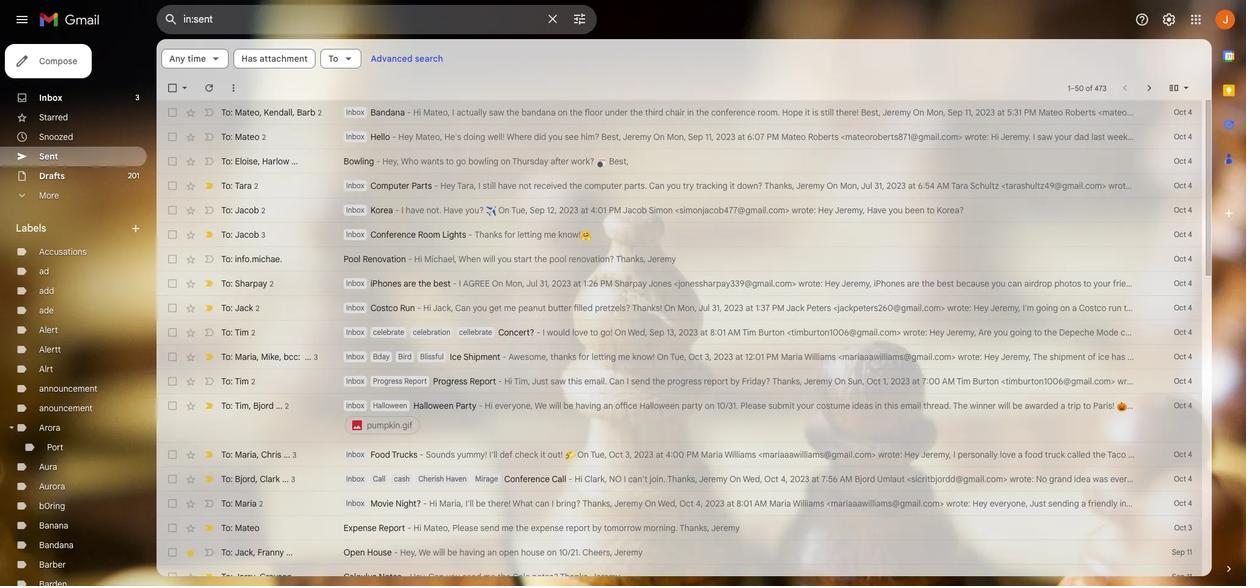 Task type: locate. For each thing, give the bounding box(es) containing it.
schultz
[[971, 180, 1000, 192]]

1 vertical spatial this
[[885, 401, 899, 412]]

can right the email.
[[610, 376, 625, 387]]

oct 4
[[1175, 108, 1193, 117], [1175, 132, 1193, 141], [1175, 157, 1193, 166], [1175, 181, 1193, 190], [1175, 206, 1193, 215], [1175, 230, 1193, 239], [1175, 255, 1193, 264], [1175, 279, 1193, 288], [1175, 303, 1193, 313], [1175, 328, 1193, 337], [1175, 352, 1193, 362], [1175, 377, 1193, 386], [1175, 401, 1193, 411], [1175, 450, 1193, 459], [1175, 475, 1193, 484], [1175, 499, 1193, 508]]

0 horizontal spatial know!
[[559, 229, 581, 240]]

1 vertical spatial 11,
[[706, 132, 714, 143]]

0 vertical spatial still
[[821, 107, 834, 118]]

jeremy up tomorrow
[[615, 499, 643, 510]]

oct 4 for hi tim, just saw this email. can i send the progress report by friday? thanks, jeremy on sun, oct 1, 2023 at 7:00 am tim burton <timburton1006@gmail.com> wrote: hello jeremy, just a remind
[[1175, 377, 1193, 386]]

13 row from the top
[[157, 394, 1203, 443]]

hope
[[783, 107, 803, 118]]

5 row from the top
[[157, 198, 1203, 223]]

- hi everyone, we will be having an office halloween party on 10/31. please submit your costume ideas in this email thread. the winner will be awarded a trip to paris!
[[477, 401, 1118, 412]]

0 vertical spatial saw
[[489, 107, 505, 118]]

8 oct 4 from the top
[[1175, 279, 1193, 288]]

tomorrow
[[604, 523, 642, 534]]

row
[[157, 100, 1203, 125], [157, 125, 1203, 149], [157, 149, 1203, 174], [157, 174, 1203, 198], [157, 198, 1203, 223], [157, 223, 1203, 247], [157, 247, 1203, 272], [157, 272, 1203, 296], [157, 296, 1203, 321], [157, 321, 1247, 345], [157, 345, 1247, 370], [157, 370, 1247, 394], [157, 394, 1203, 443], [157, 443, 1203, 467], [157, 467, 1247, 492], [157, 492, 1203, 516], [157, 516, 1203, 541], [157, 541, 1203, 565], [157, 565, 1203, 587]]

announcement
[[39, 384, 97, 395]]

2 thanks from the left
[[1160, 352, 1186, 363]]

thanks down would
[[551, 352, 577, 363]]

0 vertical spatial mateo,
[[424, 107, 450, 118]]

celebrate
[[373, 328, 405, 337]]

oct 4 for i agree on mon, jul 31, 2023 at 1:26 pm sharpay jones <jonessharpay339@gmail.com> wrote: hey jeremy, iphones are the best because you can airdrop photos to your friends. best, sharpay
[[1175, 279, 1193, 288]]

oct for 6th row from the bottom
[[1175, 450, 1187, 459]]

pumpkin.gif
[[367, 420, 413, 431]]

tim up 12:01
[[743, 327, 757, 338]]

jul
[[862, 180, 873, 192], [527, 278, 538, 289], [699, 303, 710, 314]]

on
[[558, 107, 568, 118], [501, 156, 511, 167], [1061, 303, 1071, 314], [1206, 327, 1216, 338], [705, 401, 715, 412], [547, 548, 557, 559]]

pool renovation - hi michael, when will you start the pool renovation? thanks, jeremy
[[344, 254, 677, 265]]

oct 4 for thanks for letting me know!
[[1175, 230, 1193, 239]]

sharpay down to: info.michae.
[[235, 278, 267, 289]]

bday
[[373, 352, 390, 362]]

4 for hey tara, i still have not received the computer parts. can you try tracking it down? thanks, jeremy on mon, jul 31, 2023 at 6:54 am tara schultz <tarashultz49@gmail.com> wrote: hey jeremy, the
[[1189, 181, 1193, 190]]

inbox conference room lights
[[346, 229, 467, 240]]

2 have from the left
[[868, 205, 887, 216]]

2 row from the top
[[157, 125, 1203, 149]]

will up calculus notes - hey, can you send me the calc notes? thanks, jeremy at the left bottom of page
[[433, 548, 445, 559]]

0 vertical spatial burton
[[759, 327, 785, 338]]

lot
[[1237, 474, 1247, 485]]

<simonjacob477@gmail.com>
[[675, 205, 790, 216]]

friday?
[[1218, 327, 1247, 338], [742, 376, 771, 387]]

1 vertical spatial the
[[1034, 352, 1048, 363]]

mateo, up 'he's'
[[424, 107, 450, 118]]

8 to: from the top
[[221, 278, 233, 289]]

- left would
[[537, 327, 541, 338]]

older image
[[1144, 82, 1156, 94]]

6 oct 4 from the top
[[1175, 230, 1193, 239]]

None search field
[[157, 5, 597, 34]]

tab list
[[1213, 39, 1247, 543]]

3
[[136, 93, 139, 102], [262, 230, 266, 240], [314, 353, 318, 362], [293, 451, 297, 460], [291, 475, 295, 484], [1189, 524, 1193, 533]]

when
[[459, 254, 481, 265]]

1 vertical spatial your
[[1094, 278, 1112, 289]]

0 vertical spatial please
[[741, 401, 767, 412]]

0 vertical spatial 8:01
[[711, 327, 726, 338]]

hi left jeremy.
[[992, 132, 1000, 143]]

1 horizontal spatial know!
[[633, 352, 655, 363]]

0 horizontal spatial progress
[[373, 377, 403, 386]]

0 horizontal spatial just
[[532, 376, 549, 387]]

jack
[[235, 303, 253, 314], [787, 303, 805, 314], [235, 548, 253, 559]]

inbox movie night? - hi maria, i'll be there! what can i bring? thanks, jeremy on wed, oct 4, 2023 at 8:01 am maria williams <mariaaawilliams@gmail.com> wrote: hey everyone, just sending a friendly invitation for
[[346, 499, 1169, 510]]

call down out!
[[552, 474, 567, 485]]

aura
[[39, 462, 57, 473]]

1 vertical spatial friday?
[[742, 376, 771, 387]]

1 horizontal spatial is
[[1152, 132, 1158, 143]]

report for progress report
[[405, 377, 427, 386]]

14 4 from the top
[[1189, 450, 1193, 459]]

this inside "cell"
[[885, 401, 899, 412]]

hey,
[[383, 156, 399, 167], [400, 548, 417, 559], [410, 572, 427, 583]]

1 horizontal spatial can
[[1009, 278, 1023, 289]]

report for progress report - hi tim, just saw this email. can i send the progress report by friday? thanks, jeremy on sun, oct 1, 2023 at 7:00 am tim burton <timburton1006@gmail.com> wrote: hello jeremy, just a remind
[[470, 376, 496, 387]]

0 horizontal spatial report
[[566, 523, 591, 534]]

please right 10/31.
[[741, 401, 767, 412]]

10 row from the top
[[157, 321, 1247, 345]]

2 for inbox computer parts - hey tara, i still have not received the computer parts. can you try tracking it down? thanks, jeremy on mon, jul 31, 2023 at 6:54 am tara schultz <tarashultz49@gmail.com> wrote: hey jeremy, the
[[254, 181, 258, 191]]

15 row from the top
[[157, 467, 1247, 492]]

jeremy inside "cell"
[[1172, 401, 1200, 412]]

thanks, inside "cell"
[[1140, 401, 1170, 412]]

to: tim 2 down to: jack 2
[[221, 327, 255, 338]]

10 4 from the top
[[1189, 328, 1193, 337]]

1 vertical spatial send
[[481, 523, 500, 534]]

to: maria , chris ... 3
[[221, 449, 297, 460]]

4 to: from the top
[[221, 180, 233, 191]]

1 best from the left
[[434, 278, 451, 289]]

can
[[650, 180, 665, 192], [456, 303, 471, 314], [610, 376, 625, 387], [429, 572, 444, 583]]

bcc
[[284, 351, 298, 363]]

any
[[169, 53, 185, 64]]

i'll
[[490, 450, 498, 461], [466, 499, 474, 510]]

4:01
[[591, 205, 607, 216]]

- thanks for letting me know!
[[467, 229, 581, 240]]

2 4 from the top
[[1189, 132, 1193, 141]]

3, up can't
[[626, 450, 632, 461]]

cell containing halloween party
[[344, 400, 1200, 437]]

tue, up clark,
[[591, 450, 607, 461]]

1 vertical spatial sep 11
[[1173, 573, 1193, 582]]

cell
[[344, 400, 1200, 437]]

hey up who
[[399, 132, 414, 143]]

4 for i would love to go! on wed, sep 13, 2023 at 8:01 am tim burton <timburton1006@gmail.com> wrote: hey jeremy, are you going to the depeche mode concert at red rocks on friday? 
[[1189, 328, 1193, 337]]

11
[[1188, 548, 1193, 557], [1188, 573, 1193, 582]]

photos
[[1055, 278, 1082, 289]]

14 row from the top
[[157, 443, 1203, 467]]

4 for hi mateo, i actually saw the bandana on the floor under the third chair in the conference room. hope it is still there! best, jeremy on mon, sep 11, 2023 at 5:31 pm mateo roberts <mateoroberts871@
[[1189, 108, 1193, 117]]

love
[[573, 327, 588, 338], [1001, 450, 1016, 461]]

search mail image
[[160, 9, 182, 31]]

progress
[[433, 376, 468, 387], [373, 377, 403, 386]]

send down open house - hey, we will be having an open house on 10/21. cheers, jeremy
[[463, 572, 482, 583]]

of
[[1087, 84, 1093, 93], [1088, 352, 1097, 363]]

1 vertical spatial it
[[730, 180, 735, 192]]

18 to: from the top
[[221, 548, 233, 559]]

burton down '1:37'
[[759, 327, 785, 338]]

hi up who
[[413, 107, 421, 118]]

1 vertical spatial everyone,
[[990, 499, 1029, 510]]

10 oct 4 from the top
[[1175, 328, 1193, 337]]

- right shipment
[[503, 352, 507, 363]]

on down photos
[[1061, 303, 1071, 314]]

send for report
[[481, 523, 500, 534]]

korea?
[[938, 205, 965, 216]]

know!
[[559, 229, 581, 240], [633, 352, 655, 363]]

me down 12,
[[544, 229, 556, 240]]

2 sep 11 from the top
[[1173, 573, 1193, 582]]

compose button
[[5, 44, 92, 78]]

mateo for to: mateo 2
[[235, 131, 260, 142]]

5 oct 4 from the top
[[1175, 206, 1193, 215]]

12 oct 4 from the top
[[1175, 377, 1193, 386]]

0 vertical spatial the
[[1184, 180, 1199, 192]]

info.michae.
[[235, 254, 282, 265]]

inbox inside inbox conference room lights
[[346, 230, 365, 239]]

3 inside labels navigation
[[136, 93, 139, 102]]

mateo, down maria,
[[424, 523, 451, 534]]

1 sep 11 from the top
[[1173, 548, 1193, 557]]

hey, for house
[[400, 548, 417, 559]]

16 oct 4 from the top
[[1175, 499, 1193, 508]]

1 vertical spatial conference
[[505, 474, 550, 485]]

jones
[[649, 278, 672, 289]]

oct for fifth row from the top
[[1175, 206, 1187, 215]]

1,
[[884, 376, 889, 387]]

mateo up eloise
[[235, 131, 260, 142]]

to: down more icon
[[221, 107, 233, 118]]

11,
[[966, 107, 974, 118], [706, 132, 714, 143]]

6 to: from the top
[[221, 229, 233, 240]]

2 to: tim 2 from the top
[[221, 376, 255, 387]]

2 for inbox hello - hey mateo, he's doing well! where did you see him? best, jeremy on mon, sep 11, 2023 at 6:07 pm mateo roberts <mateoroberts871@gmail.com> wrote: hi jeremy. i saw your dad last week! how is he
[[262, 132, 266, 142]]

saw
[[489, 107, 505, 118], [1038, 132, 1053, 143], [551, 376, 566, 387]]

2 vertical spatial mateo,
[[424, 523, 451, 534]]

2 for concert? - i would love to go! on wed, sep 13, 2023 at 8:01 am tim burton <timburton1006@gmail.com> wrote: hey jeremy, are you going to the depeche mode concert at red rocks on friday? 
[[251, 328, 255, 337]]

0 vertical spatial everyone,
[[495, 401, 533, 412]]

1 horizontal spatial report
[[704, 376, 729, 387]]

3 inside 'to: jacob 3'
[[262, 230, 266, 240]]

mateo, for he's
[[416, 132, 443, 143]]

hi left jack,
[[424, 303, 431, 314]]

1 horizontal spatial <timburton1006@gmail.com>
[[1002, 376, 1116, 387]]

toggle split pane mode image
[[1169, 82, 1181, 94]]

wrote:
[[965, 132, 990, 143], [1109, 180, 1133, 192], [792, 205, 816, 216], [799, 278, 823, 289], [948, 303, 972, 314], [904, 327, 928, 338], [959, 352, 983, 363], [1118, 376, 1142, 387], [879, 450, 903, 461], [1010, 474, 1035, 485], [947, 499, 971, 510]]

mateo, for i
[[424, 107, 450, 118]]

have left the been
[[868, 205, 887, 216]]

0 vertical spatial <timburton1006@gmail.com>
[[787, 327, 902, 338]]

1 vertical spatial please
[[453, 523, 479, 534]]

, for grayson
[[255, 572, 258, 583]]

👻 image
[[1128, 402, 1138, 412]]

barber
[[39, 560, 66, 571]]

- right "night?"
[[423, 499, 427, 510]]

thanks down red
[[1160, 352, 1186, 363]]

2 to: from the top
[[221, 131, 233, 142]]

0 horizontal spatial <timburton1006@gmail.com>
[[787, 327, 902, 338]]

progress for progress report
[[373, 377, 403, 386]]

10 to: from the top
[[221, 327, 233, 338]]

best, right him? at the top left
[[602, 132, 622, 143]]

5 4 from the top
[[1189, 206, 1193, 215]]

1 horizontal spatial call
[[552, 474, 567, 485]]

2 inside to: jacob 2
[[262, 206, 266, 215]]

, left chris
[[257, 449, 259, 460]]

- up computer
[[392, 132, 396, 143]]

can right the what
[[536, 499, 550, 510]]

a right born
[[1159, 474, 1164, 485]]

oct for 6th row from the top of the main content containing any time
[[1175, 230, 1187, 239]]

arora link
[[39, 423, 60, 434]]

jack up jerry
[[235, 548, 253, 559]]

advanced search
[[371, 53, 444, 64]]

main content
[[157, 39, 1247, 587]]

oct for 4th row from the bottom of the main content containing any time
[[1175, 499, 1187, 508]]

me up office
[[619, 352, 631, 363]]

still right hope at the right top
[[821, 107, 834, 118]]

to: down "to: maria 2"
[[221, 523, 233, 534]]

you right the did on the left of page
[[549, 132, 563, 143]]

Search mail text field
[[184, 13, 538, 26]]

progress for progress report - hi tim, just saw this email. can i send the progress report by friday? thanks, jeremy on sun, oct 1, 2023 at 7:00 am tim burton <timburton1006@gmail.com> wrote: hello jeremy, just a remind
[[433, 376, 468, 387]]

4 for hi maria, i'll be there! what can i bring? thanks, jeremy on wed, oct 4, 2023 at 8:01 am maria williams <mariaaawilliams@gmail.com> wrote: hey everyone, just sending a friendly invitation for
[[1189, 499, 1193, 508]]

1 horizontal spatial have
[[868, 205, 887, 216]]

0 horizontal spatial love
[[573, 327, 588, 338]]

2 vertical spatial hey,
[[410, 572, 427, 583]]

2 inside "to: maria 2"
[[259, 500, 263, 509]]

, for mike
[[257, 351, 259, 363]]

- down "night?"
[[408, 523, 412, 534]]

jeremy up 'jones'
[[648, 254, 677, 265]]

1 vertical spatial bandana
[[39, 540, 74, 551]]

has
[[1112, 352, 1126, 363]]

i'll left def
[[490, 450, 498, 461]]

3 to: from the top
[[221, 156, 233, 167]]

by up cheers,
[[593, 523, 602, 534]]

1 horizontal spatial it
[[730, 180, 735, 192]]

by up 10/31.
[[731, 376, 740, 387]]

an left "open"
[[488, 548, 497, 559]]

2 for inbox korea
[[262, 206, 266, 215]]

0 vertical spatial your
[[1055, 132, 1073, 143]]

announcement link
[[39, 384, 97, 395]]

7 oct 4 from the top
[[1175, 255, 1193, 264]]

14 oct 4 from the top
[[1175, 450, 1193, 459]]

0 vertical spatial we
[[535, 401, 547, 412]]

am
[[937, 180, 950, 192], [728, 327, 741, 338], [943, 376, 956, 387], [840, 474, 853, 485], [755, 499, 768, 510]]

to: down to: jacob 2
[[221, 229, 233, 240]]

report up '10/21.' at the left bottom of page
[[566, 523, 591, 534]]

11 4 from the top
[[1189, 352, 1193, 362]]

alertt
[[39, 344, 61, 355]]

11 oct 4 from the top
[[1175, 352, 1193, 362]]

1 11 from the top
[[1188, 548, 1193, 557]]

1 horizontal spatial having
[[576, 401, 602, 412]]

2 vertical spatial 31,
[[712, 303, 722, 314]]

an
[[604, 401, 613, 412], [488, 548, 497, 559]]

4 oct 4 from the top
[[1175, 181, 1193, 190]]

main content containing any time
[[157, 39, 1247, 587]]

parts
[[412, 180, 432, 192]]

0 horizontal spatial iphones
[[371, 278, 402, 289]]

2 oct 4 from the top
[[1175, 132, 1193, 141]]

jeremy right 👻 image
[[1172, 401, 1200, 412]]

oct 4 for hi maria, i'll be there! what can i bring? thanks, jeremy on wed, oct 4, 2023 at 8:01 am maria williams <mariaaawilliams@gmail.com> wrote: hey everyone, just sending a friendly invitation for
[[1175, 499, 1193, 508]]

-
[[407, 107, 411, 118], [392, 132, 396, 143], [377, 156, 381, 167], [434, 180, 438, 192], [396, 205, 399, 216], [469, 229, 473, 240], [408, 254, 412, 265], [453, 278, 457, 289], [417, 303, 421, 314], [537, 327, 541, 338], [503, 352, 507, 363], [499, 376, 502, 387], [479, 401, 483, 412], [420, 450, 424, 461], [569, 474, 573, 485], [423, 499, 427, 510], [408, 523, 412, 534], [394, 548, 398, 559], [404, 572, 408, 583]]

1 horizontal spatial are
[[908, 278, 920, 289]]

1 vertical spatial going
[[1011, 327, 1033, 338]]

2 vertical spatial wed,
[[658, 499, 678, 510]]

me for calc
[[484, 572, 496, 583]]

12 4 from the top
[[1189, 377, 1193, 386]]

third
[[646, 107, 664, 118]]

2 inside to: tara 2
[[254, 181, 258, 191]]

<timburton1006@gmail.com> down shipment
[[1002, 376, 1116, 387]]

🎳 image
[[597, 157, 607, 167]]

2 for inbox costco run - hi jack, can you get me peanut butter filled pretzels? thanks! on mon, jul 31, 2023 at 1:37 pm jack peters <jackpeters260@gmail.com> wrote: hey jeremy, i'm going on a costco run to resupply
[[256, 304, 260, 313]]

9 oct 4 from the top
[[1175, 303, 1193, 313]]

u
[[1242, 352, 1247, 363]]

14 to: from the top
[[221, 449, 233, 460]]

clear search image
[[541, 7, 565, 31]]

expense report - hi mateo, please send me the expense report by tomorrow morning. thanks, jeremy
[[344, 523, 740, 534]]

to right the been
[[927, 205, 935, 216]]

9 row from the top
[[157, 296, 1203, 321]]

1 horizontal spatial saw
[[551, 376, 566, 387]]

1 oct 4 from the top
[[1175, 108, 1193, 117]]

costco left "run"
[[1080, 303, 1107, 314]]

jacob for thanks for letting me know!
[[235, 229, 259, 240]]

me for expense
[[502, 523, 514, 534]]

1 vertical spatial letting
[[592, 352, 616, 363]]

6 4 from the top
[[1189, 230, 1193, 239]]

11 row from the top
[[157, 345, 1247, 370]]

2 down to: eloise , harlow ...
[[254, 181, 258, 191]]

- right party
[[479, 401, 483, 412]]

hello down arrived,
[[1145, 376, 1164, 387]]

the
[[507, 107, 520, 118], [570, 107, 583, 118], [630, 107, 643, 118], [697, 107, 710, 118], [570, 180, 583, 192], [535, 254, 548, 265], [419, 278, 431, 289], [922, 278, 935, 289], [1045, 327, 1058, 338], [1201, 352, 1214, 363], [653, 376, 666, 387], [1093, 450, 1106, 461], [516, 523, 529, 534], [498, 572, 511, 583]]

me for on
[[619, 352, 631, 363]]

oct for seventh row
[[1175, 255, 1187, 264]]

0 vertical spatial know!
[[559, 229, 581, 240]]

your left dad
[[1055, 132, 1073, 143]]

to
[[446, 156, 454, 167], [927, 205, 935, 216], [1084, 278, 1092, 289], [1125, 303, 1132, 314], [591, 327, 599, 338], [1035, 327, 1043, 338], [1084, 401, 1092, 412]]

to: jacob 2
[[221, 205, 266, 216]]

jacob down to: jacob 2
[[235, 229, 259, 240]]

work?
[[571, 156, 595, 167]]

sharpay
[[235, 278, 267, 289], [615, 278, 647, 289], [1167, 278, 1199, 289]]

2 inside to: jack 2
[[256, 304, 260, 313]]

4 for hey mateo, he's doing well! where did you see him? best, jeremy on mon, sep 11, 2023 at 6:07 pm mateo roberts <mateoroberts871@gmail.com> wrote: hi jeremy. i saw your dad last week! how is he
[[1189, 132, 1193, 141]]

saw up well!
[[489, 107, 505, 118]]

halloween for halloween
[[373, 401, 408, 411]]

notes
[[379, 572, 402, 583]]

letting down go!
[[592, 352, 616, 363]]

1 horizontal spatial love
[[1001, 450, 1016, 461]]

17 to: from the top
[[221, 523, 233, 534]]

oct 4 for hi jack, can you get me peanut butter filled pretzels? thanks! on mon, jul 31, 2023 at 1:37 pm jack peters <jackpeters260@gmail.com> wrote: hey jeremy, i'm going on a costco run to resupply
[[1175, 303, 1193, 313]]

oct for eighth row from the bottom of the main content containing any time
[[1175, 377, 1187, 386]]

sharpay up 'resupply'
[[1167, 278, 1199, 289]]

to: up to: maria , chris ... 3
[[221, 400, 233, 411]]

0 vertical spatial friday?
[[1218, 327, 1247, 338]]

snoozed link
[[39, 132, 73, 143]]

1 vertical spatial hello
[[1145, 376, 1164, 387]]

williams down 7:56
[[793, 499, 825, 510]]

1 horizontal spatial bandana
[[371, 107, 405, 118]]

15 4 from the top
[[1189, 475, 1193, 484]]

0 horizontal spatial there!
[[488, 499, 511, 510]]

7 to: from the top
[[221, 254, 233, 265]]

2 down the to: sharpay 2
[[256, 304, 260, 313]]

1 horizontal spatial halloween
[[414, 401, 454, 412]]

tara down eloise
[[235, 180, 252, 191]]

1 horizontal spatial best
[[937, 278, 955, 289]]

16 4 from the top
[[1189, 499, 1193, 508]]

jul down <jonessharpay339@gmail.com>
[[699, 303, 710, 314]]

1 horizontal spatial this
[[885, 401, 899, 412]]

to down i'm
[[1035, 327, 1043, 338]]

0 vertical spatial there!
[[836, 107, 859, 118]]

2 inside the to: mateo 2
[[262, 132, 266, 142]]

alrt
[[39, 364, 53, 375]]

None checkbox
[[166, 106, 179, 119], [166, 180, 179, 192], [166, 302, 179, 314], [166, 327, 179, 339], [166, 351, 179, 363], [166, 400, 179, 412], [166, 474, 179, 486], [166, 523, 179, 535], [166, 571, 179, 584], [166, 106, 179, 119], [166, 180, 179, 192], [166, 302, 179, 314], [166, 327, 179, 339], [166, 351, 179, 363], [166, 400, 179, 412], [166, 474, 179, 486], [166, 523, 179, 535], [166, 571, 179, 584]]

, left kendall
[[260, 107, 262, 118]]

1 horizontal spatial just
[[1030, 499, 1047, 510]]

inbox computer parts - hey tara, i still have not received the computer parts. can you try tracking it down? thanks, jeremy on mon, jul 31, 2023 at 6:54 am tara schultz <tarashultz49@gmail.com> wrote: hey jeremy, the
[[346, 180, 1199, 192]]

arora
[[39, 423, 60, 434]]

to: info.michae.
[[221, 254, 282, 265]]

maria,
[[440, 499, 464, 510]]

inbox iphones are the best - i agree on mon, jul 31, 2023 at 1:26 pm sharpay jones <jonessharpay339@gmail.com> wrote: hey jeremy, iphones are the best because you can airdrop photos to your friends. best, sharpay
[[346, 278, 1199, 289]]

inbox inside inbox bandana - hi mateo, i actually saw the bandana on the floor under the third chair in the conference room. hope it is still there! best, jeremy on mon, sep 11, 2023 at 5:31 pm mateo roberts <mateoroberts871@
[[346, 108, 365, 117]]

more image
[[228, 82, 240, 94]]

... for to: jack , franny ...
[[286, 548, 293, 559]]

tim up to: maria , chris ... 3
[[235, 400, 249, 411]]

a inside "cell"
[[1061, 401, 1066, 412]]

to: up to: eloise , harlow ...
[[221, 131, 233, 142]]

0 horizontal spatial tue,
[[512, 205, 528, 216]]

1 horizontal spatial tue,
[[591, 450, 607, 461]]

2 best from the left
[[937, 278, 955, 289]]

1 horizontal spatial an
[[604, 401, 613, 412]]

aurora
[[39, 482, 65, 493]]

2 11 from the top
[[1188, 573, 1193, 582]]

1 4 from the top
[[1189, 108, 1193, 117]]

inbox inside inbox iphones are the best - i agree on mon, jul 31, 2023 at 1:26 pm sharpay jones <jonessharpay339@gmail.com> wrote: hey jeremy, iphones are the best because you can airdrop photos to your friends. best, sharpay
[[346, 279, 365, 288]]

pool
[[550, 254, 567, 265]]

to:
[[221, 107, 233, 118], [221, 131, 233, 142], [221, 156, 233, 167], [221, 180, 233, 191], [221, 205, 233, 216], [221, 229, 233, 240], [221, 254, 233, 265], [221, 278, 233, 289], [221, 303, 233, 314], [221, 327, 233, 338], [221, 351, 233, 363], [221, 376, 233, 387], [221, 400, 233, 411], [221, 449, 233, 460], [221, 474, 233, 485], [221, 498, 233, 509], [221, 523, 233, 534], [221, 548, 233, 559], [221, 572, 233, 583]]

1 vertical spatial burton
[[973, 376, 1000, 387]]

ad link
[[39, 266, 49, 277]]

None checkbox
[[166, 82, 179, 94], [166, 131, 179, 143], [166, 155, 179, 168], [166, 204, 179, 217], [166, 229, 179, 241], [166, 253, 179, 266], [166, 278, 179, 290], [166, 376, 179, 388], [166, 449, 179, 461], [166, 498, 179, 510], [166, 547, 179, 559], [166, 82, 179, 94], [166, 131, 179, 143], [166, 155, 179, 168], [166, 204, 179, 217], [166, 229, 179, 241], [166, 253, 179, 266], [166, 278, 179, 290], [166, 376, 179, 388], [166, 449, 179, 461], [166, 498, 179, 510], [166, 547, 179, 559]]

0 vertical spatial sep 11
[[1173, 548, 1193, 557]]

0 horizontal spatial costco
[[371, 303, 398, 314]]

inbox inside inbox computer parts - hey tara, i still have not received the computer parts. can you try tracking it down? thanks, jeremy on mon, jul 31, 2023 at 6:54 am tara schultz <tarashultz49@gmail.com> wrote: hey jeremy, the
[[346, 181, 365, 190]]

jeremy down tomorrow
[[615, 548, 643, 559]]

everyone,
[[495, 401, 533, 412], [990, 499, 1029, 510]]

0 horizontal spatial hello
[[371, 132, 390, 143]]

jeremy down inbox movie night? - hi maria, i'll be there! what can i bring? thanks, jeremy on wed, oct 4, 2023 at 8:01 am maria williams <mariaaawilliams@gmail.com> wrote: hey everyone, just sending a friendly invitation for
[[712, 523, 740, 534]]

lights
[[443, 229, 467, 240]]

1 to: tim 2 from the top
[[221, 327, 255, 338]]

1 iphones from the left
[[371, 278, 402, 289]]

4 for awesome, thanks for letting me know! on tue, oct 3, 2023 at 12:01 pm maria williams <mariaaawilliams@gmail.com> wrote: hey jeremy, the shipment of ice has arrived, thanks for the heads u
[[1189, 352, 1193, 362]]

9 4 from the top
[[1189, 303, 1193, 313]]

hey
[[399, 132, 414, 143], [441, 180, 456, 192], [1136, 180, 1151, 192], [819, 205, 834, 216], [825, 278, 840, 289], [974, 303, 989, 314], [930, 327, 945, 338], [985, 352, 1000, 363], [905, 450, 920, 461], [973, 499, 988, 510]]

1 vertical spatial there!
[[488, 499, 511, 510]]

bandana inside labels navigation
[[39, 540, 74, 551]]

0 horizontal spatial 3,
[[626, 450, 632, 461]]

1 vertical spatial roberts
[[809, 132, 839, 143]]

week!
[[1108, 132, 1131, 143]]

0 horizontal spatial having
[[460, 548, 485, 559]]

0 horizontal spatial going
[[1011, 327, 1033, 338]]

arrived,
[[1128, 352, 1158, 363]]

0 horizontal spatial have
[[444, 205, 463, 216]]

12 row from the top
[[157, 370, 1247, 394]]

i right "tara,"
[[479, 180, 481, 192]]

... right franny
[[286, 548, 293, 559]]

to: left jerry
[[221, 572, 233, 583]]

the left depeche
[[1045, 327, 1058, 338]]

the inside "cell"
[[954, 401, 968, 412]]

0 horizontal spatial halloween
[[373, 401, 408, 411]]

report down movie
[[379, 523, 405, 534]]

1 horizontal spatial roberts
[[1066, 107, 1097, 118]]

... for to: maria , chris ... 3
[[284, 449, 290, 460]]

thanks, right the join.
[[668, 474, 698, 485]]

inbox inside inbox korea
[[346, 206, 365, 215]]

1 vertical spatial an
[[488, 548, 497, 559]]

, up to: maria , chris ... 3
[[249, 400, 251, 411]]

me down open house - hey, we will be having an open house on 10/21. cheers, jeremy
[[484, 572, 496, 583]]

hey, right the notes
[[410, 572, 427, 583]]

for
[[505, 229, 516, 240], [579, 352, 590, 363], [1188, 352, 1199, 363], [1158, 499, 1169, 510]]

4
[[1189, 108, 1193, 117], [1189, 132, 1193, 141], [1189, 157, 1193, 166], [1189, 181, 1193, 190], [1189, 206, 1193, 215], [1189, 230, 1193, 239], [1189, 255, 1193, 264], [1189, 279, 1193, 288], [1189, 303, 1193, 313], [1189, 328, 1193, 337], [1189, 352, 1193, 362], [1189, 377, 1193, 386], [1189, 401, 1193, 411], [1189, 450, 1193, 459], [1189, 475, 1193, 484], [1189, 499, 1193, 508]]

8 4 from the top
[[1189, 279, 1193, 288]]

cash
[[394, 475, 410, 484]]

... for to: bjord , clark ... 3
[[282, 474, 289, 485]]

6 row from the top
[[157, 223, 1203, 247]]

1 are from the left
[[404, 278, 416, 289]]

pm
[[1025, 107, 1037, 118], [767, 132, 780, 143], [609, 205, 622, 216], [601, 278, 613, 289], [773, 303, 785, 314], [767, 352, 779, 363], [687, 450, 699, 461]]

0 vertical spatial tue,
[[512, 205, 528, 216]]

this left email
[[885, 401, 899, 412]]

...
[[292, 156, 298, 167], [305, 351, 312, 363], [276, 400, 283, 411], [284, 449, 290, 460], [282, 474, 289, 485], [286, 548, 293, 559], [294, 572, 301, 583]]

tara
[[235, 180, 252, 191], [952, 180, 969, 192]]

oct 4 for hey mateo, he's doing well! where did you see him? best, jeremy on mon, sep 11, 2023 at 6:07 pm mateo roberts <mateoroberts871@gmail.com> wrote: hi jeremy. i saw your dad last week! how is he
[[1175, 132, 1193, 141]]

friendly
[[1089, 499, 1118, 510]]

clark,
[[585, 474, 607, 485]]

oct for 17th row from the bottom
[[1175, 157, 1187, 166]]

4 4 from the top
[[1189, 181, 1193, 190]]

1 thanks from the left
[[551, 352, 577, 363]]

1 vertical spatial is
[[1152, 132, 1158, 143]]

on right party
[[705, 401, 715, 412]]

to: left eloise
[[221, 156, 233, 167]]

0 horizontal spatial 4,
[[696, 499, 703, 510]]

friday? down 12:01
[[742, 376, 771, 387]]

15 oct 4 from the top
[[1175, 475, 1193, 484]]

2 inside the to: sharpay 2
[[270, 279, 274, 288]]

... for to: eloise , harlow ...
[[292, 156, 298, 167]]

hey, left who
[[383, 156, 399, 167]]

1 horizontal spatial conference
[[505, 474, 550, 485]]

oct for ninth row from the top of the main content containing any time
[[1175, 303, 1187, 313]]

received
[[534, 180, 568, 192]]

2 for progress report - hi tim, just saw this email. can i send the progress report by friday? thanks, jeremy on sun, oct 1, 2023 at 7:00 am tim burton <timburton1006@gmail.com> wrote: hello jeremy, just a remind
[[251, 377, 255, 386]]

ideas
[[853, 401, 874, 412]]



Task type: describe. For each thing, give the bounding box(es) containing it.
1 row from the top
[[157, 100, 1203, 125]]

jack,
[[433, 303, 454, 314]]

2 costco from the left
[[1080, 303, 1107, 314]]

- right 'trucks'
[[420, 450, 424, 461]]

10/31.
[[717, 401, 739, 412]]

to: tim , bjord ... 2
[[221, 400, 289, 411]]

you right because
[[992, 278, 1006, 289]]

pm right 4:00
[[687, 450, 699, 461]]

wrote: down are
[[959, 352, 983, 363]]

0 vertical spatial this
[[568, 376, 582, 387]]

jeremy up inbox movie night? - hi maria, i'll be there! what can i bring? thanks, jeremy on wed, oct 4, 2023 at 8:01 am maria williams <mariaaawilliams@gmail.com> wrote: hey everyone, just sending a friendly invitation for
[[699, 474, 728, 485]]

1:26
[[584, 278, 598, 289]]

hi left tim,
[[505, 376, 513, 387]]

wrote: up 👻 image
[[1118, 376, 1142, 387]]

1 costco from the left
[[371, 303, 398, 314]]

labels navigation
[[0, 39, 157, 587]]

tue, for 12,
[[512, 205, 528, 216]]

out!
[[548, 450, 563, 461]]

be down mirage
[[476, 499, 486, 510]]

<mateoroberts871@gmail.com>
[[841, 132, 963, 143]]

1 vertical spatial tue,
[[671, 352, 687, 363]]

4 for thanks for letting me know!
[[1189, 230, 1193, 239]]

4 row from the top
[[157, 174, 1203, 198]]

will right the winner
[[999, 401, 1011, 412]]

try
[[683, 180, 694, 192]]

11 to: from the top
[[221, 351, 233, 363]]

7 4 from the top
[[1189, 255, 1193, 264]]

2 vertical spatial it
[[541, 450, 546, 461]]

1 horizontal spatial still
[[821, 107, 834, 118]]

halloween party
[[414, 401, 477, 412]]

... right :
[[305, 351, 312, 363]]

on left '10/21.' at the left bottom of page
[[547, 548, 557, 559]]

✈ image
[[486, 206, 497, 216]]

2 inside to: tim , bjord ... 2
[[285, 402, 289, 411]]

to: jacob 3
[[221, 229, 266, 240]]

run
[[400, 303, 415, 314]]

on right rocks on the right of the page
[[1206, 327, 1216, 338]]

1 have from the left
[[444, 205, 463, 216]]

1 horizontal spatial tara
[[952, 180, 969, 192]]

🎃 image
[[1118, 402, 1128, 412]]

thanks, down clark,
[[583, 499, 613, 510]]

bjord up "to: maria 2"
[[235, 474, 256, 485]]

17 row from the top
[[157, 516, 1203, 541]]

umlaut
[[878, 474, 905, 485]]

you left start on the top of page
[[498, 254, 512, 265]]

sep 11 for calculus notes - hey, can you send me the calc notes? thanks, jeremy
[[1173, 573, 1193, 582]]

mateo for to: mateo
[[235, 523, 260, 534]]

oct 4 for i would love to go! on wed, sep 13, 2023 at 8:01 am tim burton <timburton1006@gmail.com> wrote: hey jeremy, are you going to the depeche mode concert at red rocks on friday? 
[[1175, 328, 1193, 337]]

bowling
[[344, 156, 374, 167]]

the left because
[[922, 278, 935, 289]]

mateo down hope at the right top
[[782, 132, 806, 143]]

you down open house - hey, we will be having an open house on 10/21. cheers, jeremy
[[446, 572, 460, 583]]

eloise
[[235, 156, 258, 167]]

settings image
[[1162, 12, 1177, 27]]

4:00
[[666, 450, 685, 461]]

5:31
[[1008, 107, 1022, 118]]

2 for inbox movie night? - hi maria, i'll be there! what can i bring? thanks, jeremy on wed, oct 4, 2023 at 8:01 am maria williams <mariaaawilliams@gmail.com> wrote: hey everyone, just sending a friendly invitation for
[[259, 500, 263, 509]]

refresh image
[[203, 82, 215, 94]]

1 horizontal spatial your
[[1055, 132, 1073, 143]]

... for to: jerry , grayson ...
[[294, 572, 301, 583]]

oct 4 for hi mateo, i actually saw the bandana on the floor under the third chair in the conference room. hope it is still there! best, jeremy on mon, sep 11, 2023 at 5:31 pm mateo roberts <mateoroberts871@
[[1175, 108, 1193, 117]]

tim up to: tim , bjord ... 2 on the left bottom of the page
[[235, 376, 249, 387]]

sending
[[1049, 499, 1080, 510]]

ice shipment - awesome, thanks for letting me know! on tue, oct 3, 2023 at 12:01 pm maria williams <mariaaawilliams@gmail.com> wrote: hey jeremy, the shipment of ice has arrived, thanks for the heads u
[[450, 352, 1247, 363]]

to: tim 2 for progress
[[221, 376, 255, 387]]

0 horizontal spatial friday?
[[742, 376, 771, 387]]

bjord up to: maria , chris ... 3
[[253, 400, 274, 411]]

costume
[[817, 401, 851, 412]]

13 oct 4 from the top
[[1175, 401, 1193, 411]]

0 horizontal spatial call
[[373, 475, 386, 484]]

13 to: from the top
[[221, 400, 233, 411]]

tracking
[[697, 180, 728, 192]]

office
[[616, 401, 638, 412]]

be up calculus notes - hey, can you send me the calc notes? thanks, jeremy at the left bottom of page
[[448, 548, 458, 559]]

wrote: up peters at the bottom right of the page
[[799, 278, 823, 289]]

wrote: left jeremy.
[[965, 132, 990, 143]]

an inside "cell"
[[604, 401, 613, 412]]

- right the parts at top
[[434, 180, 438, 192]]

0 vertical spatial 4,
[[781, 474, 788, 485]]

aurora link
[[39, 482, 65, 493]]

, for clark
[[256, 474, 258, 485]]

, for franny
[[253, 548, 256, 559]]

8 row from the top
[[157, 272, 1203, 296]]

hey up umlaut
[[905, 450, 920, 461]]

can right parts.
[[650, 180, 665, 192]]

on inside "cell"
[[705, 401, 715, 412]]

- left tim,
[[499, 376, 502, 387]]

inbox inside inbox movie night? - hi maria, i'll be there! what can i bring? thanks, jeremy on wed, oct 4, 2023 at 8:01 am maria williams <mariaaawilliams@gmail.com> wrote: hey everyone, just sending a friendly invitation for
[[346, 499, 365, 508]]

wrote: down <sicritbjordd@gmail.com>
[[947, 499, 971, 510]]

for down rocks on the right of the page
[[1188, 352, 1199, 363]]

best, up <mateoroberts871@gmail.com>
[[862, 107, 881, 118]]

main menu image
[[15, 12, 29, 27]]

, for bjord
[[249, 400, 251, 411]]

1 vertical spatial <timburton1006@gmail.com>
[[1002, 376, 1116, 387]]

16 row from the top
[[157, 492, 1203, 516]]

oct for 10th row from the bottom
[[1175, 328, 1187, 337]]

i left 'agree' on the left top
[[459, 278, 461, 289]]

0 horizontal spatial is
[[813, 107, 819, 118]]

jack left peters at the bottom right of the page
[[787, 303, 805, 314]]

jeremy up <mateoroberts871@gmail.com>
[[883, 107, 912, 118]]

oct 4 for awesome, thanks for letting me know! on tue, oct 3, 2023 at 12:01 pm maria williams <mariaaawilliams@gmail.com> wrote: hey jeremy, the shipment of ice has arrived, thanks for the heads u
[[1175, 352, 1193, 362]]

any time
[[169, 53, 206, 64]]

on right the bowling
[[501, 156, 511, 167]]

... for to: tim , bjord ... 2
[[276, 400, 283, 411]]

inbox hello - hey mateo, he's doing well! where did you see him? best, jeremy on mon, sep 11, 2023 at 6:07 pm mateo roberts <mateoroberts871@gmail.com> wrote: hi jeremy. i saw your dad last week! how is he
[[346, 132, 1170, 143]]

the left progress
[[653, 376, 666, 387]]

called
[[1068, 450, 1091, 461]]

4 for sounds yummy! i'll def check it out!
[[1189, 450, 1193, 459]]

be up 🌮 image
[[564, 401, 574, 412]]

on right bandana
[[558, 107, 568, 118]]

1 horizontal spatial 31,
[[712, 303, 722, 314]]

hey down how
[[1136, 180, 1151, 192]]

0 vertical spatial williams
[[805, 352, 836, 363]]

1 horizontal spatial we
[[535, 401, 547, 412]]

oct 4 for sounds yummy! i'll def check it out!
[[1175, 450, 1193, 459]]

1 to: from the top
[[221, 107, 233, 118]]

the left heads
[[1201, 352, 1214, 363]]

1 vertical spatial 4,
[[696, 499, 703, 510]]

4 for hi tim, just saw this email. can i send the progress report by friday? thanks, jeremy on sun, oct 1, 2023 at 7:00 am tim burton <timburton1006@gmail.com> wrote: hello jeremy, just a remind
[[1189, 377, 1193, 386]]

0 horizontal spatial tara
[[235, 180, 252, 191]]

1 vertical spatial <mariaaawilliams@gmail.com>
[[759, 450, 876, 461]]

1 horizontal spatial friday?
[[1218, 327, 1247, 338]]

4 for hi clark, no i can't join. thanks, jeremy on wed, oct 4, 2023 at 7:56 am bjord umlaut <sicritbjordd@gmail.com> wrote: no grand idea was ever born in a conference, but a lot
[[1189, 475, 1193, 484]]

<jackpeters260@gmail.com>
[[834, 303, 946, 314]]

19 row from the top
[[157, 565, 1203, 587]]

cell inside main content
[[344, 400, 1200, 437]]

- hey, who wants to go bowling on thursday after work?
[[374, 156, 597, 167]]

inbox inside inbox costco run - hi jack, can you get me peanut butter filled pretzels? thanks! on mon, jul 31, 2023 at 1:37 pm jack peters <jackpeters260@gmail.com> wrote: hey jeremy, i'm going on a costco run to resupply
[[346, 303, 365, 313]]

to: jack , franny ...
[[221, 548, 293, 559]]

4 for i have not. have you?
[[1189, 206, 1193, 215]]

room
[[418, 229, 441, 240]]

to: jack 2
[[221, 303, 260, 314]]

0 horizontal spatial roberts
[[809, 132, 839, 143]]

16 to: from the top
[[221, 498, 233, 509]]

he's
[[445, 132, 462, 143]]

trucks
[[392, 450, 418, 461]]

1 horizontal spatial letting
[[592, 352, 616, 363]]

ice
[[450, 352, 462, 363]]

i left bring?
[[552, 499, 554, 510]]

oct 3
[[1175, 524, 1193, 533]]

, for chris
[[257, 449, 259, 460]]

2 horizontal spatial sharpay
[[1167, 278, 1199, 289]]

be left awarded
[[1013, 401, 1023, 412]]

report for expense report - hi mateo, please send me the expense report by tomorrow morning. thanks, jeremy
[[379, 523, 405, 534]]

2 horizontal spatial just
[[1198, 376, 1214, 387]]

2 vertical spatial williams
[[793, 499, 825, 510]]

was
[[1094, 474, 1109, 485]]

renovation
[[363, 254, 406, 265]]

labels
[[16, 223, 46, 235]]

oct for 5th row from the bottom
[[1175, 475, 1187, 484]]

0 horizontal spatial sharpay
[[235, 278, 267, 289]]

1 horizontal spatial jul
[[699, 303, 710, 314]]

<jonessharpay339@gmail.com>
[[674, 278, 797, 289]]

3 inside to: bjord , clark ... 3
[[291, 475, 295, 484]]

oct for fourth row from the top of the main content containing any time
[[1175, 181, 1187, 190]]

bjord left umlaut
[[855, 474, 876, 485]]

winner
[[971, 401, 997, 412]]

i'm
[[1023, 303, 1035, 314]]

1 vertical spatial jul
[[527, 278, 538, 289]]

1 vertical spatial by
[[593, 523, 602, 534]]

- down 🌮 image
[[569, 474, 573, 485]]

calculus notes - hey, can you send me the calc notes? thanks, jeremy
[[344, 572, 621, 583]]

0 vertical spatial <mariaaawilliams@gmail.com>
[[839, 352, 956, 363]]

mode
[[1097, 327, 1119, 338]]

the right "chair"
[[697, 107, 710, 118]]

7 row from the top
[[157, 247, 1203, 272]]

🌮 image
[[565, 451, 576, 461]]

, for harlow
[[258, 156, 260, 167]]

email.
[[585, 376, 608, 387]]

hey down inbox computer parts - hey tara, i still have not received the computer parts. can you try tracking it down? thanks, jeremy on mon, jul 31, 2023 at 6:54 am tara schultz <tarashultz49@gmail.com> wrote: hey jeremy, the
[[819, 205, 834, 216]]

accusations
[[39, 247, 87, 258]]

jacob for i have not. have you?
[[235, 205, 259, 216]]

oct for seventh row from the bottom
[[1175, 401, 1187, 411]]

oct for ninth row from the bottom of the main content containing any time
[[1175, 352, 1187, 362]]

1 horizontal spatial by
[[731, 376, 740, 387]]

12 to: from the top
[[221, 376, 233, 387]]

the right received
[[570, 180, 583, 192]]

9 to: from the top
[[221, 303, 233, 314]]

more
[[39, 190, 59, 201]]

support image
[[1136, 12, 1150, 27]]

grayson
[[260, 572, 292, 583]]

3 inside to: maria , mike , bcc : ... 3
[[314, 353, 318, 362]]

0 vertical spatial i'll
[[490, 450, 498, 461]]

3 row from the top
[[157, 149, 1203, 174]]

oct 4 for hey tara, i still have not received the computer parts. can you try tracking it down? thanks, jeremy on mon, jul 31, 2023 at 6:54 am tara schultz <tarashultz49@gmail.com> wrote: hey jeremy, the
[[1175, 181, 1193, 190]]

- up who
[[407, 107, 411, 118]]

0 vertical spatial report
[[704, 376, 729, 387]]

check
[[515, 450, 539, 461]]

mateo right 5:31
[[1039, 107, 1064, 118]]

but
[[1215, 474, 1228, 485]]

1 vertical spatial williams
[[725, 450, 757, 461]]

a left friendly
[[1082, 499, 1087, 510]]

0 horizontal spatial wed,
[[628, 327, 648, 338]]

computer
[[371, 180, 410, 192]]

drafts
[[39, 171, 65, 182]]

🤗 image
[[581, 231, 591, 241]]

0 vertical spatial of
[[1087, 84, 1093, 93]]

0 vertical spatial it
[[806, 107, 811, 118]]

you?
[[466, 205, 484, 216]]

- left 'agree' on the left top
[[453, 278, 457, 289]]

<sicritbjordd@gmail.com>
[[908, 474, 1008, 485]]

sep 11 for open house - hey, we will be having an open house on 10/21. cheers, jeremy
[[1173, 548, 1193, 557]]

gmail image
[[39, 7, 106, 32]]

, left barb in the top of the page
[[293, 107, 295, 118]]

to: maria 2
[[221, 498, 263, 509]]

hey, for notes
[[410, 572, 427, 583]]

to left go
[[446, 156, 454, 167]]

friends.
[[1114, 278, 1143, 289]]

i right no
[[624, 474, 626, 485]]

labels heading
[[16, 223, 130, 235]]

5 to: from the top
[[221, 205, 233, 216]]

2 for inbox iphones are the best - i agree on mon, jul 31, 2023 at 1:26 pm sharpay jones <jonessharpay339@gmail.com> wrote: hey jeremy, iphones are the best because you can airdrop photos to your friends. best, sharpay
[[270, 279, 274, 288]]

1 vertical spatial still
[[483, 180, 496, 192]]

best, up 'resupply'
[[1145, 278, 1165, 289]]

jeremy up costume
[[804, 376, 833, 387]]

1 vertical spatial know!
[[633, 352, 655, 363]]

conference
[[712, 107, 756, 118]]

the down the what
[[516, 523, 529, 534]]

cheers,
[[583, 548, 613, 559]]

2 horizontal spatial 31,
[[875, 180, 885, 192]]

0 horizontal spatial saw
[[489, 107, 505, 118]]

4 for i agree on mon, jul 31, 2023 at 1:26 pm sharpay jones <jonessharpay339@gmail.com> wrote: hey jeremy, iphones are the best because you can airdrop photos to your friends. best, sharpay
[[1189, 279, 1193, 288]]

to: tim 2 for concert?
[[221, 327, 255, 338]]

pm right 5:31
[[1025, 107, 1037, 118]]

trip
[[1068, 401, 1082, 412]]

advanced search options image
[[568, 7, 592, 31]]

will up out!
[[549, 401, 562, 412]]

mateo, for please
[[424, 523, 451, 534]]

0 vertical spatial in
[[688, 107, 694, 118]]

- right bowling
[[377, 156, 381, 167]]

movie
[[371, 499, 394, 510]]

0 vertical spatial 11,
[[966, 107, 974, 118]]

inbox inside inbox food trucks
[[346, 450, 365, 459]]

jack for to: jack 2
[[235, 303, 253, 314]]

accusations link
[[39, 247, 87, 258]]

peters
[[807, 303, 832, 314]]

- i have not. have you?
[[393, 205, 486, 216]]

0 vertical spatial have
[[498, 180, 517, 192]]

go!
[[601, 327, 613, 338]]

pm right the 4:01
[[609, 205, 622, 216]]

bandana
[[522, 107, 556, 118]]

me right get
[[504, 303, 516, 314]]

1 vertical spatial saw
[[1038, 132, 1053, 143]]

0 horizontal spatial i'll
[[466, 499, 474, 510]]

hey left are
[[930, 327, 945, 338]]

red
[[1164, 327, 1179, 338]]

hey up peters at the bottom right of the page
[[825, 278, 840, 289]]

best, up "computer" in the left top of the page
[[607, 156, 629, 167]]

to left go!
[[591, 327, 599, 338]]

0 horizontal spatial 31,
[[540, 278, 550, 289]]

13 4 from the top
[[1189, 401, 1193, 411]]

can't
[[629, 474, 648, 485]]

0 vertical spatial roberts
[[1066, 107, 1097, 118]]

hi left 'michael,'
[[415, 254, 422, 265]]

alertt link
[[39, 344, 61, 355]]

oct for 19th row from the bottom
[[1175, 108, 1187, 117]]

hi left maria,
[[430, 499, 437, 510]]

jeremy.
[[1001, 132, 1032, 143]]

jacob down parts.
[[623, 205, 647, 216]]

pm right '1:37'
[[773, 303, 785, 314]]

how
[[1133, 132, 1150, 143]]

2 iphones from the left
[[874, 278, 905, 289]]

oct 4 for hi clark, no i can't join. thanks, jeremy on wed, oct 4, 2023 at 7:56 am bjord umlaut <sicritbjordd@gmail.com> wrote: no grand idea was ever born in a conference, but a lot
[[1175, 475, 1193, 484]]

to: maria , mike , bcc : ... 3
[[221, 351, 318, 363]]

0 vertical spatial hey,
[[383, 156, 399, 167]]

2 horizontal spatial your
[[1094, 278, 1112, 289]]

0 horizontal spatial everyone,
[[495, 401, 533, 412]]

0 vertical spatial send
[[632, 376, 651, 387]]

to: eloise , harlow ...
[[221, 156, 298, 167]]

mateo for to: mateo , kendall , barb 2
[[235, 107, 260, 118]]

thanks, right "renovation?"
[[616, 254, 646, 265]]

19 to: from the top
[[221, 572, 233, 583]]

calculus
[[344, 572, 377, 583]]

13,
[[667, 327, 677, 338]]

a left "remind"
[[1216, 376, 1221, 387]]

, for kendall
[[260, 107, 262, 118]]

port link
[[47, 442, 63, 453]]

starred link
[[39, 112, 68, 123]]

to: tara 2
[[221, 180, 258, 191]]

2 inside to: mateo , kendall , barb 2
[[318, 108, 322, 117]]

hey down <sicritbjordd@gmail.com>
[[973, 499, 988, 510]]

0 vertical spatial 3,
[[705, 352, 712, 363]]

tim down to: jack 2
[[235, 327, 249, 338]]

15 to: from the top
[[221, 474, 233, 485]]

heads
[[1216, 352, 1240, 363]]

i right jeremy.
[[1034, 132, 1036, 143]]

11 for calculus notes - hey, can you send me the calc notes? thanks, jeremy
[[1188, 573, 1193, 582]]

oct for third row from the bottom of the main content containing any time
[[1175, 524, 1187, 533]]

3 oct 4 from the top
[[1175, 157, 1193, 166]]

3 inside to: maria , chris ... 3
[[293, 451, 297, 460]]

tue, for 3,
[[591, 450, 607, 461]]

1 horizontal spatial 8:01
[[737, 499, 753, 510]]

50
[[1076, 84, 1085, 93]]

0 vertical spatial going
[[1037, 303, 1059, 314]]

b0ring
[[39, 501, 65, 512]]

inbox inside inbox hello - hey mateo, he's doing well! where did you see him? best, jeremy on mon, sep 11, 2023 at 6:07 pm mateo roberts <mateoroberts871@gmail.com> wrote: hi jeremy. i saw your dad last week! how is he
[[346, 132, 365, 141]]

to: bjord , clark ... 3
[[221, 474, 295, 485]]

2 horizontal spatial wed,
[[743, 474, 763, 485]]

i left personally
[[954, 450, 956, 461]]

2 vertical spatial your
[[797, 401, 815, 412]]

11 for open house - hey, we will be having an open house on 10/21. cheers, jeremy
[[1188, 548, 1193, 557]]

0 horizontal spatial have
[[406, 205, 425, 216]]

2 are from the left
[[908, 278, 920, 289]]

0 vertical spatial letting
[[518, 229, 542, 240]]

you left the been
[[889, 205, 903, 216]]

1 horizontal spatial please
[[741, 401, 767, 412]]

parts.
[[625, 180, 647, 192]]

inbox food trucks
[[346, 450, 418, 461]]

0 vertical spatial hello
[[371, 132, 390, 143]]

for up the email.
[[579, 352, 590, 363]]

sounds
[[426, 450, 455, 461]]

oct for 12th row from the bottom of the main content containing any time
[[1175, 279, 1187, 288]]

jeremy down cheers,
[[592, 572, 621, 583]]

2 vertical spatial in
[[1150, 474, 1157, 485]]

see
[[565, 132, 579, 143]]

0 horizontal spatial can
[[536, 499, 550, 510]]

inbox inside labels navigation
[[39, 92, 62, 103]]

1 vertical spatial of
[[1088, 352, 1097, 363]]

bandana inside row
[[371, 107, 405, 118]]

0 vertical spatial can
[[1009, 278, 1023, 289]]

<tarashultz49@gmail.com>
[[1002, 180, 1107, 192]]

the left floor
[[570, 107, 583, 118]]

oct 4 for i have not. have you?
[[1175, 206, 1193, 215]]

for right invitation on the bottom right
[[1158, 499, 1169, 510]]

because
[[957, 278, 990, 289]]

any time button
[[162, 49, 229, 69]]

1 horizontal spatial there!
[[836, 107, 859, 118]]

thanks
[[475, 229, 503, 240]]

18 row from the top
[[157, 541, 1203, 565]]

2 horizontal spatial halloween
[[640, 401, 680, 412]]

3 4 from the top
[[1189, 157, 1193, 166]]

pm right 12:01
[[767, 352, 779, 363]]

1 horizontal spatial sharpay
[[615, 278, 647, 289]]

wrote: down "<jackpeters260@gmail.com>"
[[904, 327, 928, 338]]

peanut
[[519, 303, 546, 314]]

0 horizontal spatial conference
[[371, 229, 416, 240]]

1 horizontal spatial hello
[[1145, 376, 1164, 387]]

1 vertical spatial in
[[876, 401, 883, 412]]

2 horizontal spatial jul
[[862, 180, 873, 192]]

2 horizontal spatial the
[[1184, 180, 1199, 192]]

2 vertical spatial saw
[[551, 376, 566, 387]]

paris!
[[1094, 401, 1115, 412]]

morning.
[[644, 523, 678, 534]]

harlow
[[262, 156, 289, 167]]

i left actually
[[452, 107, 455, 118]]

wrote: down inbox computer parts - hey tara, i still have not received the computer parts. can you try tracking it down? thanks, jeremy on mon, jul 31, 2023 at 6:54 am tara schultz <tarashultz49@gmail.com> wrote: hey jeremy, the
[[792, 205, 816, 216]]

2 vertical spatial <mariaaawilliams@gmail.com>
[[827, 499, 945, 510]]

0 vertical spatial having
[[576, 401, 602, 412]]

jack for to: jack , franny ...
[[235, 548, 253, 559]]

to: jerry , grayson ...
[[221, 572, 301, 583]]

0 horizontal spatial we
[[419, 548, 431, 559]]

the down 'michael,'
[[419, 278, 431, 289]]

shipment
[[464, 352, 501, 363]]

jeremy right down?
[[797, 180, 825, 192]]

halloween for halloween party
[[414, 401, 454, 412]]

oct for 18th row from the bottom of the main content containing any time
[[1175, 132, 1187, 141]]

jeremy down third
[[623, 132, 652, 143]]

send for notes?
[[463, 572, 482, 583]]

inbox link
[[39, 92, 62, 103]]

awesome,
[[509, 352, 549, 363]]

pm right 1:26 on the top left of the page
[[601, 278, 613, 289]]

haven
[[446, 475, 467, 484]]

4 for hi jack, can you get me peanut butter filled pretzels? thanks! on mon, jul 31, 2023 at 1:37 pm jack peters <jackpeters260@gmail.com> wrote: hey jeremy, i'm going on a costco run to resupply
[[1189, 303, 1193, 313]]

you left get
[[473, 303, 487, 314]]

the left third
[[630, 107, 643, 118]]



Task type: vqa. For each thing, say whether or not it's contained in the screenshot.


